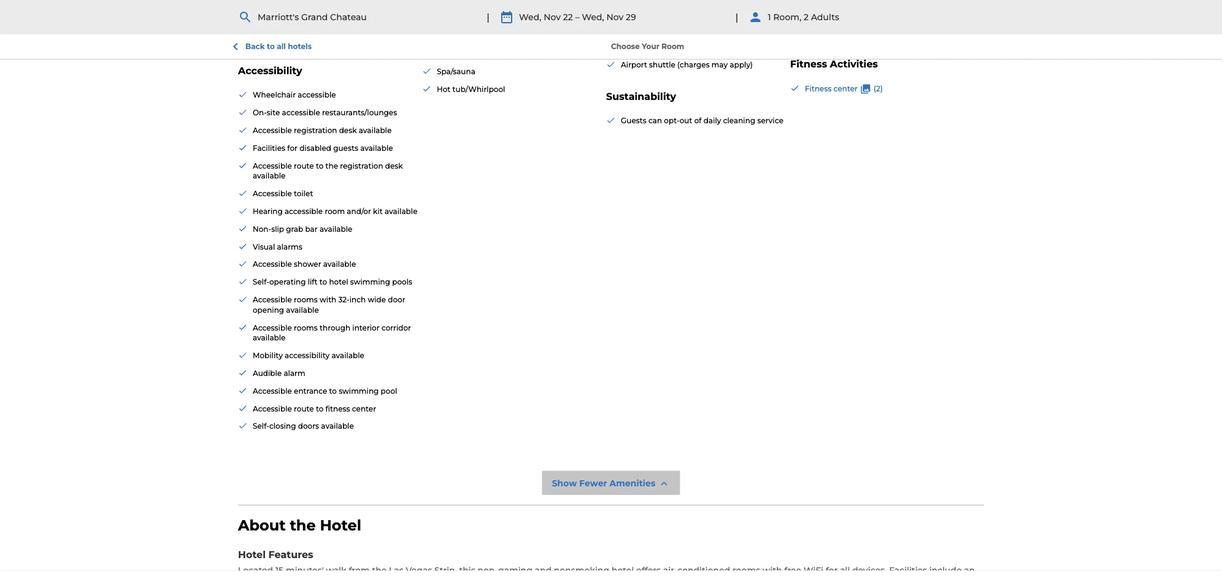 Task type: locate. For each thing, give the bounding box(es) containing it.
self- for operating
[[253, 278, 269, 287]]

kids for kids club
[[253, 17, 269, 26]]

to left 'fitness'
[[316, 404, 324, 413]]

about for about the hotel
[[238, 517, 286, 534]]

about up soaking
[[502, 12, 529, 22]]

parking up shuttle
[[639, 43, 668, 52]]

7 accessible from the top
[[253, 387, 292, 395]]

tab list containing overview & photos
[[238, 0, 661, 33]]

1 | from the left
[[487, 11, 490, 23]]

reviews button
[[545, 1, 611, 33]]

photos
[[305, 12, 335, 22]]

facilities
[[253, 144, 285, 153]]

available down lift
[[286, 306, 319, 314]]

0 vertical spatial route
[[294, 161, 314, 170]]

| left '1'
[[735, 11, 738, 23]]

available
[[359, 126, 392, 135], [360, 144, 393, 153], [253, 172, 286, 180], [385, 207, 418, 216], [320, 225, 352, 234], [323, 260, 356, 269], [286, 306, 319, 314], [253, 334, 286, 342], [332, 351, 364, 360], [321, 422, 354, 431]]

swimming & soaking
[[422, 23, 532, 35]]

through
[[320, 323, 350, 332]]

route
[[294, 161, 314, 170], [294, 404, 314, 413]]

accessible up hearing
[[253, 189, 292, 198]]

0 vertical spatial registration
[[294, 126, 337, 135]]

facilities for disabled guests available
[[253, 144, 393, 153]]

1 horizontal spatial the
[[325, 161, 338, 170]]

0 vertical spatial kids
[[253, 17, 269, 26]]

wheelchair accessible
[[253, 91, 336, 100]]

rooms inside accessible rooms through interior corridor available
[[294, 323, 318, 332]]

$ right the 2384
[[832, 9, 837, 18]]

0 horizontal spatial &
[[297, 12, 302, 22]]

2 kids from the top
[[253, 35, 269, 44]]

place
[[934, 28, 955, 37]]

1 vertical spatial fitness
[[805, 84, 832, 93]]

wed, right '–' at the top of the page
[[582, 12, 604, 22]]

5 accessible from the top
[[253, 295, 292, 304]]

inch
[[350, 295, 366, 304]]

1 horizontal spatial registration
[[340, 161, 383, 170]]

accessible inside accessible rooms with 32-inch wide door opening available
[[253, 295, 292, 304]]

1
[[768, 12, 771, 22]]

club
[[271, 17, 287, 26]]

apply)
[[725, 25, 748, 34], [730, 60, 753, 69]]

kids
[[253, 17, 269, 26], [253, 35, 269, 44]]

about for about
[[502, 12, 529, 22]]

(2)
[[874, 84, 883, 93]]

parking
[[642, 25, 671, 34], [639, 43, 668, 52]]

kids club
[[253, 17, 287, 26]]

1 vertical spatial route
[[294, 404, 314, 413]]

–
[[575, 12, 580, 22]]

apply) up cleaning
[[730, 60, 753, 69]]

0 vertical spatial the
[[325, 161, 338, 170]]

additional
[[805, 28, 844, 37]]

the
[[325, 161, 338, 170], [290, 517, 316, 534]]

(charges down room
[[677, 60, 710, 69]]

(charges
[[673, 25, 705, 34], [677, 60, 710, 69]]

0 vertical spatial about
[[502, 12, 529, 22]]

accessible for accessible entrance to swimming pool
[[253, 387, 292, 395]]

0 vertical spatial (charges
[[673, 25, 705, 34]]

desk inside accessible route to the registration desk available
[[385, 161, 403, 170]]

doors
[[298, 422, 319, 431]]

route up self-closing doors available
[[294, 404, 314, 413]]

may up airport shuttle (charges may apply)
[[707, 25, 723, 34]]

grand
[[301, 12, 328, 22]]

1 vertical spatial kids
[[253, 35, 269, 44]]

0 vertical spatial parking
[[642, 25, 671, 34]]

show fewer amenities button
[[542, 471, 680, 495]]

accessible for accessible registration desk available
[[253, 126, 292, 135]]

route inside accessible route to the registration desk available
[[294, 161, 314, 170]]

0 vertical spatial may
[[707, 25, 723, 34]]

0 vertical spatial center
[[834, 84, 858, 93]]

2 route from the top
[[294, 404, 314, 413]]

room,
[[773, 12, 802, 22]]

(charges for shuttle
[[677, 60, 710, 69]]

1 vertical spatial desk
[[385, 161, 403, 170]]

rooms up the accessibility
[[294, 323, 318, 332]]

0 vertical spatial self-
[[253, 278, 269, 287]]

2 self- from the top
[[253, 422, 269, 431]]

the up the features
[[290, 517, 316, 534]]

& left soaking
[[480, 23, 488, 35]]

accessible entrance to swimming pool
[[253, 387, 397, 395]]

1 horizontal spatial |
[[735, 11, 738, 23]]

accessible up the closing
[[253, 404, 292, 413]]

on-
[[253, 108, 267, 117]]

may down valet parking (charges may apply)
[[712, 60, 728, 69]]

corridor
[[382, 323, 411, 332]]

rooms down lift
[[294, 295, 318, 304]]

hotels
[[288, 42, 312, 51]]

0 vertical spatial fitness
[[790, 58, 827, 70]]

the inside accessible route to the registration desk available
[[325, 161, 338, 170]]

4 accessible from the top
[[253, 260, 292, 269]]

0 vertical spatial swimming
[[350, 278, 390, 287]]

to down the facilities for disabled guests available
[[316, 161, 324, 170]]

nov left 29
[[606, 12, 624, 22]]

2 | from the left
[[735, 11, 738, 23]]

registration down guests
[[340, 161, 383, 170]]

closing
[[269, 422, 296, 431]]

0 horizontal spatial |
[[487, 11, 490, 23]]

0 vertical spatial accessible
[[298, 91, 336, 100]]

kids left club
[[253, 17, 269, 26]]

to left all
[[267, 42, 275, 51]]

to for the
[[316, 161, 324, 170]]

1685
[[838, 7, 872, 25]]

1 vertical spatial self-
[[253, 422, 269, 431]]

$
[[832, 9, 837, 18], [806, 14, 809, 19]]

(charges for parking
[[673, 25, 705, 34]]

chateau
[[330, 12, 367, 22]]

accessible for accessible rooms through interior corridor available
[[253, 323, 292, 332]]

1 vertical spatial may
[[712, 60, 728, 69]]

nov up "(3)"
[[544, 12, 561, 22]]

accessible for accessible toilet
[[253, 189, 292, 198]]

0 vertical spatial apply)
[[725, 25, 748, 34]]

fitness for fitness center
[[805, 84, 832, 93]]

1 self- from the top
[[253, 278, 269, 287]]

accessible down toilet
[[285, 207, 323, 216]]

0 vertical spatial rooms
[[294, 295, 318, 304]]

fitness up fitness center
[[790, 58, 827, 70]]

0 horizontal spatial desk
[[339, 126, 357, 135]]

fitness center
[[805, 84, 858, 93]]

about inside button
[[502, 12, 529, 22]]

3 accessible from the top
[[253, 189, 292, 198]]

toilet
[[294, 189, 313, 198]]

cleanliness
[[846, 28, 887, 37]]

wed, up '(3)' button
[[519, 12, 541, 22]]

marriott's grand chateau
[[258, 12, 367, 22]]

1 vertical spatial registration
[[340, 161, 383, 170]]

shuttle
[[649, 60, 675, 69]]

0 horizontal spatial nov
[[544, 12, 561, 22]]

valet
[[621, 25, 640, 34]]

guests
[[333, 144, 358, 153]]

1 route from the top
[[294, 161, 314, 170]]

1 rooms from the top
[[294, 295, 318, 304]]

|
[[487, 11, 490, 23], [735, 11, 738, 23]]

parking for free
[[639, 43, 668, 52]]

2 rooms from the top
[[294, 323, 318, 332]]

rooms for through
[[294, 323, 318, 332]]

the down the facilities for disabled guests available
[[325, 161, 338, 170]]

accessible up on-site accessible restaurants/lounges
[[298, 91, 336, 100]]

1 accessible from the top
[[253, 126, 292, 135]]

hotel
[[329, 278, 348, 287]]

accessible down opening
[[253, 323, 292, 332]]

0 horizontal spatial wed,
[[519, 12, 541, 22]]

center right 'fitness'
[[352, 404, 376, 413]]

overview
[[253, 12, 294, 22]]

1 horizontal spatial nov
[[606, 12, 624, 22]]

available up mobility
[[253, 334, 286, 342]]

accessible rooms with 32-inch wide door opening available
[[253, 295, 405, 314]]

adults
[[811, 12, 839, 22]]

self- left doors
[[253, 422, 269, 431]]

back to all hotels button
[[228, 39, 312, 54]]

kids down kids club
[[253, 35, 269, 44]]

8 accessible from the top
[[253, 404, 292, 413]]

registration inside accessible route to the registration desk available
[[340, 161, 383, 170]]

accessible up opening
[[253, 295, 292, 304]]

swimming up wide
[[350, 278, 390, 287]]

health
[[790, 2, 825, 14]]

0 horizontal spatial center
[[352, 404, 376, 413]]

1 horizontal spatial &
[[480, 23, 488, 35]]

center down the activities
[[834, 84, 858, 93]]

free parking
[[621, 43, 668, 52]]

0 horizontal spatial the
[[290, 517, 316, 534]]

features
[[268, 549, 313, 561]]

swimming up 'fitness'
[[339, 387, 379, 395]]

door
[[388, 295, 405, 304]]

fitness down fitness activities
[[805, 84, 832, 93]]

1 horizontal spatial about
[[502, 12, 529, 22]]

accessible for accessible rooms with 32-inch wide door opening available
[[253, 295, 292, 304]]

additional cleanliness protocols in place
[[805, 28, 955, 37]]

available down accessible rooms through interior corridor available
[[332, 351, 364, 360]]

available down restaurants/lounges
[[359, 126, 392, 135]]

accessible inside accessible rooms through interior corridor available
[[253, 323, 292, 332]]

apply) up airport shuttle (charges may apply)
[[725, 25, 748, 34]]

cleaning
[[723, 116, 755, 125]]

1 nov from the left
[[544, 12, 561, 22]]

may for valet parking (charges may apply)
[[707, 25, 723, 34]]

accessible
[[298, 91, 336, 100], [282, 108, 320, 117], [285, 207, 323, 216]]

1 horizontal spatial wed,
[[582, 12, 604, 22]]

1 vertical spatial (charges
[[677, 60, 710, 69]]

22
[[563, 12, 573, 22]]

route down disabled
[[294, 161, 314, 170]]

available down hearing accessible room and/or kit available
[[320, 225, 352, 234]]

rooms inside accessible rooms with 32-inch wide door opening available
[[294, 295, 318, 304]]

accessible down the visual alarms
[[253, 260, 292, 269]]

tub/whirlpool
[[453, 85, 505, 94]]

spa/sauna
[[437, 67, 475, 76]]

& left photos
[[297, 12, 302, 22]]

| for wed, nov 22 – wed, nov 29
[[487, 11, 490, 23]]

&
[[297, 12, 302, 22], [480, 23, 488, 35]]

0 horizontal spatial hotel
[[238, 549, 266, 561]]

protocols
[[889, 28, 923, 37]]

your
[[642, 42, 659, 51]]

0 horizontal spatial registration
[[294, 126, 337, 135]]

| left soaking
[[487, 11, 490, 23]]

visual alarms
[[253, 242, 302, 251]]

0 vertical spatial desk
[[339, 126, 357, 135]]

interior
[[352, 323, 380, 332]]

1 vertical spatial swimming
[[339, 387, 379, 395]]

1 vertical spatial about
[[238, 517, 286, 534]]

registration up disabled
[[294, 126, 337, 135]]

back
[[245, 42, 265, 51]]

choose your room
[[611, 42, 684, 51]]

0 vertical spatial hotel
[[320, 517, 361, 534]]

rooms
[[366, 12, 397, 22]]

to up 'fitness'
[[329, 387, 337, 395]]

self- up opening
[[253, 278, 269, 287]]

accessible down wheelchair accessible
[[282, 108, 320, 117]]

available up accessible toilet
[[253, 172, 286, 180]]

rooms for with
[[294, 295, 318, 304]]

1 kids from the top
[[253, 17, 269, 26]]

2 vertical spatial accessible
[[285, 207, 323, 216]]

tab list
[[238, 0, 661, 33]]

entrance
[[294, 387, 327, 395]]

registration
[[294, 126, 337, 135], [340, 161, 383, 170]]

6 accessible from the top
[[253, 323, 292, 332]]

| for 1 room, 2 adults
[[735, 11, 738, 23]]

accessible down site
[[253, 126, 292, 135]]

about up hotel features
[[238, 517, 286, 534]]

about
[[502, 12, 529, 22], [238, 517, 286, 534]]

1 wed, from the left
[[519, 12, 541, 22]]

2 wed, from the left
[[582, 12, 604, 22]]

parking up the your
[[642, 25, 671, 34]]

accessible down facilities
[[253, 161, 292, 170]]

rooms
[[294, 295, 318, 304], [294, 323, 318, 332]]

hearing accessible room and/or kit available
[[253, 207, 418, 216]]

(charges up room
[[673, 25, 705, 34]]

1 vertical spatial parking
[[639, 43, 668, 52]]

soaking
[[490, 23, 532, 35]]

1 horizontal spatial desk
[[385, 161, 403, 170]]

1 vertical spatial apply)
[[730, 60, 753, 69]]

$ left the 2384
[[806, 14, 809, 19]]

0 horizontal spatial about
[[238, 517, 286, 534]]

all
[[277, 42, 286, 51]]

center
[[834, 84, 858, 93], [352, 404, 376, 413]]

2 accessible from the top
[[253, 161, 292, 170]]

accessible inside accessible route to the registration desk available
[[253, 161, 292, 170]]

sustainability
[[606, 90, 676, 102]]

accessible down audible
[[253, 387, 292, 395]]

1 horizontal spatial center
[[834, 84, 858, 93]]

1 vertical spatial rooms
[[294, 323, 318, 332]]

available right guests
[[360, 144, 393, 153]]

accessible route to fitness center
[[253, 404, 376, 413]]

1 vertical spatial hotel
[[238, 549, 266, 561]]

fitness
[[790, 58, 827, 70], [805, 84, 832, 93]]

valet parking (charges may apply)
[[621, 25, 748, 34]]

& inside button
[[297, 12, 302, 22]]

to inside accessible route to the registration desk available
[[316, 161, 324, 170]]



Task type: describe. For each thing, give the bounding box(es) containing it.
accessible for accessible route to fitness center
[[253, 404, 292, 413]]

accessible for accessible shower available
[[253, 260, 292, 269]]

non-slip grab bar available
[[253, 225, 352, 234]]

of
[[694, 116, 702, 125]]

2 nov from the left
[[606, 12, 624, 22]]

accessible shower available
[[253, 260, 356, 269]]

to inside button
[[267, 42, 275, 51]]

amenities
[[610, 478, 655, 488]]

apply) for airport shuttle (charges may apply)
[[730, 60, 753, 69]]

1 horizontal spatial hotel
[[320, 517, 361, 534]]

hotel features
[[238, 549, 313, 561]]

marriott's
[[258, 12, 299, 22]]

health services
[[790, 2, 870, 14]]

daily
[[704, 116, 721, 125]]

about button
[[488, 1, 544, 33]]

& for swimming
[[480, 23, 488, 35]]

hot tub/whirlpool
[[437, 85, 505, 94]]

accessible rooms through interior corridor available
[[253, 323, 411, 342]]

airport
[[621, 60, 647, 69]]

hearing
[[253, 207, 283, 216]]

(3) button
[[532, 23, 557, 34]]

airport shuttle (charges may apply)
[[621, 60, 753, 69]]

accessible for wheelchair
[[298, 91, 336, 100]]

pool
[[381, 387, 397, 395]]

back to all hotels
[[245, 42, 312, 51]]

1 horizontal spatial $
[[832, 9, 837, 18]]

kids facilities
[[253, 35, 301, 44]]

non-
[[253, 225, 271, 234]]

can
[[648, 116, 662, 125]]

visual
[[253, 242, 275, 251]]

restaurants/lounges
[[322, 108, 397, 117]]

for
[[287, 144, 298, 153]]

site
[[267, 108, 280, 117]]

to for swimming
[[329, 387, 337, 395]]

accessibility
[[238, 65, 302, 77]]

guests
[[621, 116, 647, 125]]

kit
[[373, 207, 383, 216]]

about the hotel
[[238, 517, 361, 534]]

32-
[[338, 295, 350, 304]]

available inside accessible rooms through interior corridor available
[[253, 334, 286, 342]]

1 room, 2 adults
[[768, 12, 839, 22]]

reviews
[[560, 12, 596, 22]]

available right the kit
[[385, 207, 418, 216]]

room
[[662, 42, 684, 51]]

hot
[[437, 85, 451, 94]]

mobility
[[253, 351, 283, 360]]

self-operating lift to hotel swimming pools
[[253, 278, 412, 287]]

room
[[325, 207, 345, 216]]

accessible for accessible route to the registration desk available
[[253, 161, 292, 170]]

overview & photos
[[253, 12, 335, 22]]

may for airport shuttle (charges may apply)
[[712, 60, 728, 69]]

alarms
[[277, 242, 302, 251]]

self-closing doors available
[[253, 422, 354, 431]]

available inside accessible route to the registration desk available
[[253, 172, 286, 180]]

map button
[[612, 1, 660, 33]]

out
[[680, 116, 692, 125]]

route for the
[[294, 161, 314, 170]]

choose
[[611, 42, 640, 51]]

wide
[[368, 295, 386, 304]]

route for fitness
[[294, 404, 314, 413]]

grab
[[286, 225, 303, 234]]

accessible route to the registration desk available
[[253, 161, 403, 180]]

(3)
[[548, 24, 557, 33]]

1 vertical spatial accessible
[[282, 108, 320, 117]]

services
[[827, 2, 870, 14]]

fewer
[[579, 478, 607, 488]]

overview & photos button
[[239, 1, 350, 33]]

on-site accessible restaurants/lounges
[[253, 108, 397, 117]]

swimming
[[422, 23, 478, 35]]

mobility accessibility available
[[253, 351, 364, 360]]

1 vertical spatial the
[[290, 517, 316, 534]]

accessible for hearing
[[285, 207, 323, 216]]

parking for valet
[[642, 25, 671, 34]]

free
[[621, 43, 637, 52]]

slip
[[271, 225, 284, 234]]

rooms button
[[351, 1, 411, 33]]

map
[[627, 12, 646, 22]]

fitness
[[325, 404, 350, 413]]

accessible registration desk available
[[253, 126, 392, 135]]

self- for closing
[[253, 422, 269, 431]]

guests can opt-out of daily cleaning service
[[621, 116, 784, 125]]

available inside accessible rooms with 32-inch wide door opening available
[[286, 306, 319, 314]]

apply) for valet parking (charges may apply)
[[725, 25, 748, 34]]

fitness for fitness activities
[[790, 58, 827, 70]]

& for overview
[[297, 12, 302, 22]]

audible
[[253, 369, 282, 378]]

1 vertical spatial center
[[352, 404, 376, 413]]

bar
[[305, 225, 318, 234]]

to for fitness
[[316, 404, 324, 413]]

to right lift
[[320, 278, 327, 287]]

available down 'fitness'
[[321, 422, 354, 431]]

kids for kids facilities
[[253, 35, 269, 44]]

lift
[[308, 278, 318, 287]]

fitness activities
[[790, 58, 878, 70]]

$ 2384 $ 1685
[[806, 7, 872, 25]]

available up hotel
[[323, 260, 356, 269]]

0 horizontal spatial $
[[806, 14, 809, 19]]



Task type: vqa. For each thing, say whether or not it's contained in the screenshot.
restaurants/lounges
yes



